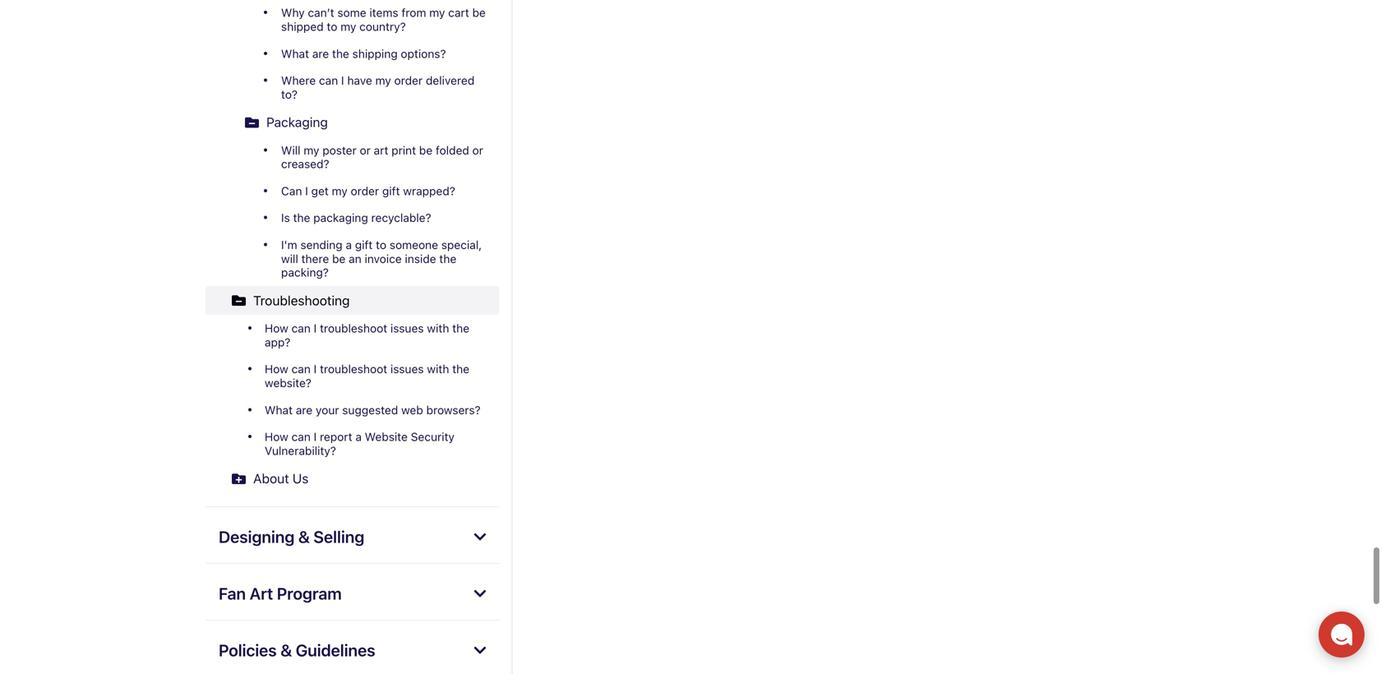 Task type: vqa. For each thing, say whether or not it's contained in the screenshot.
Guidelines in the bottom of the page
yes



Task type: describe. For each thing, give the bounding box(es) containing it.
what are your suggested web browsers? link
[[206, 397, 499, 424]]

troubleshoot for app?
[[320, 322, 387, 335]]

can for vulnerability?
[[292, 430, 311, 444]]

to?
[[281, 87, 298, 101]]

to inside why can't some items from my cart be shipped to my country?
[[327, 20, 338, 33]]

report
[[320, 430, 352, 444]]

about us
[[253, 471, 309, 487]]

designing
[[219, 527, 295, 546]]

folded
[[436, 143, 469, 157]]

i for vulnerability?
[[314, 430, 317, 444]]

an
[[349, 252, 362, 265]]

what for what are the shipping options?
[[281, 47, 309, 60]]

why
[[281, 6, 305, 19]]

sending
[[301, 238, 343, 252]]

shipped
[[281, 20, 324, 33]]

website?
[[265, 376, 312, 390]]

2 or from the left
[[473, 143, 483, 157]]

creased?
[[281, 157, 329, 171]]

how for how can i troubleshoot issues with the website?
[[265, 362, 288, 376]]

how can i report a website security vulnerability?
[[265, 430, 455, 458]]

will
[[281, 143, 301, 157]]

about
[[253, 471, 289, 487]]

there
[[301, 252, 329, 265]]

i'm sending a gift to someone special, will there be an invoice inside the packing?
[[281, 238, 482, 279]]

packaging
[[266, 114, 328, 130]]

open chat image
[[1331, 623, 1354, 646]]

inside
[[405, 252, 436, 265]]

what for what are your suggested web browsers?
[[265, 403, 293, 417]]

1 or from the left
[[360, 143, 371, 157]]

poster
[[323, 143, 357, 157]]

what are your suggested web browsers?
[[265, 403, 481, 417]]

troubleshoot for website?
[[320, 362, 387, 376]]

some
[[338, 6, 366, 19]]

app?
[[265, 335, 291, 349]]

can i get my order gift wrapped? link
[[232, 178, 499, 205]]

web
[[401, 403, 423, 417]]

wrapped?
[[403, 184, 455, 198]]

items
[[370, 6, 399, 19]]

troubleshooting link
[[206, 286, 499, 315]]

i'm sending a gift to someone special, will there be an invoice inside the packing? link
[[232, 232, 499, 286]]

why can't some items from my cart be shipped to my country? link
[[232, 0, 499, 40]]

i for to?
[[341, 74, 344, 87]]

where can i have my order delivered to?
[[281, 74, 475, 101]]

will
[[281, 252, 298, 265]]

fan art program link
[[206, 577, 499, 610]]

can for to?
[[319, 74, 338, 87]]

can't
[[308, 6, 334, 19]]

are for your
[[296, 403, 313, 417]]

art
[[250, 584, 273, 603]]

issues for how can i troubleshoot issues with the website?
[[391, 362, 424, 376]]

designing & selling
[[219, 527, 365, 546]]

with for how can i troubleshoot issues with the website?
[[427, 362, 449, 376]]

how can i troubleshoot issues with the website? link
[[206, 356, 499, 397]]

be inside why can't some items from my cart be shipped to my country?
[[472, 6, 486, 19]]

how can i troubleshoot issues with the app? link
[[206, 315, 499, 356]]

the inside i'm sending a gift to someone special, will there be an invoice inside the packing?
[[439, 252, 457, 265]]

can for app?
[[292, 322, 311, 335]]

a inside i'm sending a gift to someone special, will there be an invoice inside the packing?
[[346, 238, 352, 252]]

where
[[281, 74, 316, 87]]

will my poster or art print be folded or creased? link
[[232, 137, 499, 178]]

my left cart
[[429, 6, 445, 19]]

packaging link
[[206, 108, 499, 137]]

can for website?
[[292, 362, 311, 376]]

us
[[293, 471, 309, 487]]

print
[[392, 143, 416, 157]]

the inside how can i troubleshoot issues with the app?
[[452, 322, 470, 335]]

fan art program
[[219, 584, 342, 603]]

policies & guidelines
[[219, 641, 375, 660]]

how can i troubleshoot issues with the app?
[[265, 322, 470, 349]]

are for the
[[312, 47, 329, 60]]

suggested
[[342, 403, 398, 417]]

issues for how can i troubleshoot issues with the app?
[[391, 322, 424, 335]]



Task type: locate. For each thing, give the bounding box(es) containing it.
can inside how can i troubleshoot issues with the app?
[[292, 322, 311, 335]]

art
[[374, 143, 389, 157]]

gift up an
[[355, 238, 373, 252]]

& for designing
[[298, 527, 310, 546]]

can inside how can i troubleshoot issues with the website?
[[292, 362, 311, 376]]

1 vertical spatial with
[[427, 362, 449, 376]]

0 vertical spatial be
[[472, 6, 486, 19]]

the
[[332, 47, 349, 60], [293, 211, 310, 225], [439, 252, 457, 265], [452, 322, 470, 335], [452, 362, 470, 376]]

how can i troubleshoot issues with the website?
[[265, 362, 470, 390]]

will my poster or art print be folded or creased?
[[281, 143, 483, 171]]

to up invoice
[[376, 238, 387, 252]]

with inside how can i troubleshoot issues with the website?
[[427, 362, 449, 376]]

i inside how can i troubleshoot issues with the website?
[[314, 362, 317, 376]]

someone
[[390, 238, 438, 252]]

are left the your
[[296, 403, 313, 417]]

from
[[402, 6, 426, 19]]

about us link
[[206, 464, 499, 493]]

order up the is the packaging recyclable? link
[[351, 184, 379, 198]]

1 vertical spatial to
[[376, 238, 387, 252]]

1 horizontal spatial gift
[[382, 184, 400, 198]]

1 vertical spatial gift
[[355, 238, 373, 252]]

can right where at left top
[[319, 74, 338, 87]]

options?
[[401, 47, 446, 60]]

i up vulnerability?
[[314, 430, 317, 444]]

1 vertical spatial what
[[265, 403, 293, 417]]

my right get at left top
[[332, 184, 348, 198]]

1 horizontal spatial or
[[473, 143, 483, 157]]

browsers?
[[426, 403, 481, 417]]

my inside where can i have my order delivered to?
[[375, 74, 391, 87]]

3 how from the top
[[265, 430, 288, 444]]

issues
[[391, 322, 424, 335], [391, 362, 424, 376]]

i down the troubleshooting at the left top
[[314, 322, 317, 335]]

website
[[365, 430, 408, 444]]

be inside i'm sending a gift to someone special, will there be an invoice inside the packing?
[[332, 252, 346, 265]]

0 vertical spatial &
[[298, 527, 310, 546]]

packing?
[[281, 266, 329, 279]]

how can i report a website security vulnerability? link
[[206, 424, 499, 464]]

with
[[427, 322, 449, 335], [427, 362, 449, 376]]

0 vertical spatial to
[[327, 20, 338, 33]]

i left the have
[[341, 74, 344, 87]]

security
[[411, 430, 455, 444]]

order down options?
[[394, 74, 423, 87]]

i up the your
[[314, 362, 317, 376]]

1 horizontal spatial a
[[356, 430, 362, 444]]

gift
[[382, 184, 400, 198], [355, 238, 373, 252]]

what up where at left top
[[281, 47, 309, 60]]

1 vertical spatial a
[[356, 430, 362, 444]]

i inside how can i report a website security vulnerability?
[[314, 430, 317, 444]]

a right report
[[356, 430, 362, 444]]

how
[[265, 322, 288, 335], [265, 362, 288, 376], [265, 430, 288, 444]]

be left an
[[332, 252, 346, 265]]

where can i have my order delivered to? link
[[232, 67, 499, 108]]

1 horizontal spatial order
[[394, 74, 423, 87]]

a up an
[[346, 238, 352, 252]]

how up vulnerability?
[[265, 430, 288, 444]]

troubleshoot
[[320, 322, 387, 335], [320, 362, 387, 376]]

shipping
[[352, 47, 398, 60]]

1 vertical spatial be
[[419, 143, 433, 157]]

to
[[327, 20, 338, 33], [376, 238, 387, 252]]

0 horizontal spatial gift
[[355, 238, 373, 252]]

a inside how can i report a website security vulnerability?
[[356, 430, 362, 444]]

order
[[394, 74, 423, 87], [351, 184, 379, 198]]

my up the creased?
[[304, 143, 319, 157]]

what are the shipping options?
[[281, 47, 446, 60]]

& right the policies
[[281, 641, 292, 660]]

get
[[311, 184, 329, 198]]

be inside the will my poster or art print be folded or creased?
[[419, 143, 433, 157]]

1 vertical spatial how
[[265, 362, 288, 376]]

0 vertical spatial troubleshoot
[[320, 322, 387, 335]]

or
[[360, 143, 371, 157], [473, 143, 483, 157]]

0 vertical spatial are
[[312, 47, 329, 60]]

cart
[[448, 6, 469, 19]]

i
[[341, 74, 344, 87], [305, 184, 308, 198], [314, 322, 317, 335], [314, 362, 317, 376], [314, 430, 317, 444]]

0 vertical spatial gift
[[382, 184, 400, 198]]

0 vertical spatial a
[[346, 238, 352, 252]]

& for policies
[[281, 641, 292, 660]]

i for app?
[[314, 322, 317, 335]]

program
[[277, 584, 342, 603]]

0 horizontal spatial or
[[360, 143, 371, 157]]

how inside how can i report a website security vulnerability?
[[265, 430, 288, 444]]

2 vertical spatial be
[[332, 252, 346, 265]]

0 vertical spatial how
[[265, 322, 288, 335]]

with inside how can i troubleshoot issues with the app?
[[427, 322, 449, 335]]

can inside how can i report a website security vulnerability?
[[292, 430, 311, 444]]

issues down troubleshooting link
[[391, 322, 424, 335]]

is the packaging recyclable?
[[281, 211, 431, 225]]

the inside how can i troubleshoot issues with the website?
[[452, 362, 470, 376]]

0 horizontal spatial to
[[327, 20, 338, 33]]

your
[[316, 403, 339, 417]]

with for how can i troubleshoot issues with the app?
[[427, 322, 449, 335]]

0 horizontal spatial a
[[346, 238, 352, 252]]

0 horizontal spatial order
[[351, 184, 379, 198]]

1 issues from the top
[[391, 322, 424, 335]]

2 troubleshoot from the top
[[320, 362, 387, 376]]

&
[[298, 527, 310, 546], [281, 641, 292, 660]]

how for how can i troubleshoot issues with the app?
[[265, 322, 288, 335]]

is
[[281, 211, 290, 225]]

0 horizontal spatial be
[[332, 252, 346, 265]]

to inside i'm sending a gift to someone special, will there be an invoice inside the packing?
[[376, 238, 387, 252]]

can up vulnerability?
[[292, 430, 311, 444]]

2 horizontal spatial be
[[472, 6, 486, 19]]

0 vertical spatial with
[[427, 322, 449, 335]]

is the packaging recyclable? link
[[232, 205, 499, 232]]

troubleshoot inside how can i troubleshoot issues with the app?
[[320, 322, 387, 335]]

can i get my order gift wrapped?
[[281, 184, 455, 198]]

how inside how can i troubleshoot issues with the website?
[[265, 362, 288, 376]]

my inside the will my poster or art print be folded or creased?
[[304, 143, 319, 157]]

gift inside i'm sending a gift to someone special, will there be an invoice inside the packing?
[[355, 238, 373, 252]]

policies
[[219, 641, 277, 660]]

0 vertical spatial what
[[281, 47, 309, 60]]

& inside "link"
[[281, 641, 292, 660]]

can
[[281, 184, 302, 198]]

guidelines
[[296, 641, 375, 660]]

selling
[[314, 527, 365, 546]]

a
[[346, 238, 352, 252], [356, 430, 362, 444]]

be right cart
[[472, 6, 486, 19]]

0 horizontal spatial &
[[281, 641, 292, 660]]

i inside how can i troubleshoot issues with the app?
[[314, 322, 317, 335]]

are
[[312, 47, 329, 60], [296, 403, 313, 417]]

0 vertical spatial issues
[[391, 322, 424, 335]]

recyclable?
[[371, 211, 431, 225]]

are down the shipped
[[312, 47, 329, 60]]

gift up recyclable?
[[382, 184, 400, 198]]

1 troubleshoot from the top
[[320, 322, 387, 335]]

my down some
[[341, 20, 356, 33]]

2 with from the top
[[427, 362, 449, 376]]

delivered
[[426, 74, 475, 87]]

what
[[281, 47, 309, 60], [265, 403, 293, 417]]

1 horizontal spatial be
[[419, 143, 433, 157]]

what inside what are your suggested web browsers? link
[[265, 403, 293, 417]]

2 how from the top
[[265, 362, 288, 376]]

troubleshoot inside how can i troubleshoot issues with the website?
[[320, 362, 387, 376]]

i for website?
[[314, 362, 317, 376]]

how up website?
[[265, 362, 288, 376]]

troubleshoot down troubleshooting link
[[320, 322, 387, 335]]

what inside what are the shipping options? link
[[281, 47, 309, 60]]

with up browsers?
[[427, 362, 449, 376]]

troubleshoot down how can i troubleshoot issues with the app? 'link'
[[320, 362, 387, 376]]

order inside where can i have my order delivered to?
[[394, 74, 423, 87]]

be right print
[[419, 143, 433, 157]]

1 horizontal spatial &
[[298, 527, 310, 546]]

how up app?
[[265, 322, 288, 335]]

policies & guidelines link
[[206, 634, 499, 667]]

troubleshooting
[[253, 293, 350, 308]]

1 vertical spatial are
[[296, 403, 313, 417]]

i inside where can i have my order delivered to?
[[341, 74, 344, 87]]

2 vertical spatial how
[[265, 430, 288, 444]]

issues inside how can i troubleshoot issues with the app?
[[391, 322, 424, 335]]

my right the have
[[375, 74, 391, 87]]

why can't some items from my cart be shipped to my country?
[[281, 6, 486, 33]]

designing & selling link
[[206, 520, 499, 553]]

1 vertical spatial &
[[281, 641, 292, 660]]

what down website?
[[265, 403, 293, 417]]

or left art
[[360, 143, 371, 157]]

issues inside how can i troubleshoot issues with the website?
[[391, 362, 424, 376]]

& left selling
[[298, 527, 310, 546]]

what are the shipping options? link
[[232, 40, 499, 67]]

i left get at left top
[[305, 184, 308, 198]]

1 vertical spatial order
[[351, 184, 379, 198]]

vulnerability?
[[265, 444, 336, 458]]

invoice
[[365, 252, 402, 265]]

can down the troubleshooting at the left top
[[292, 322, 311, 335]]

2 issues from the top
[[391, 362, 424, 376]]

how for how can i report a website security vulnerability?
[[265, 430, 288, 444]]

1 how from the top
[[265, 322, 288, 335]]

with down inside
[[427, 322, 449, 335]]

or right "folded"
[[473, 143, 483, 157]]

1 vertical spatial troubleshoot
[[320, 362, 387, 376]]

0 vertical spatial order
[[394, 74, 423, 87]]

1 with from the top
[[427, 322, 449, 335]]

1 horizontal spatial to
[[376, 238, 387, 252]]

have
[[347, 74, 372, 87]]

how inside how can i troubleshoot issues with the app?
[[265, 322, 288, 335]]

to down can't
[[327, 20, 338, 33]]

country?
[[360, 20, 406, 33]]

special,
[[441, 238, 482, 252]]

can inside where can i have my order delivered to?
[[319, 74, 338, 87]]

packaging
[[313, 211, 368, 225]]

can
[[319, 74, 338, 87], [292, 322, 311, 335], [292, 362, 311, 376], [292, 430, 311, 444]]

fan
[[219, 584, 246, 603]]

issues up web
[[391, 362, 424, 376]]

my
[[429, 6, 445, 19], [341, 20, 356, 33], [375, 74, 391, 87], [304, 143, 319, 157], [332, 184, 348, 198]]

1 vertical spatial issues
[[391, 362, 424, 376]]

i'm
[[281, 238, 297, 252]]

can up website?
[[292, 362, 311, 376]]



